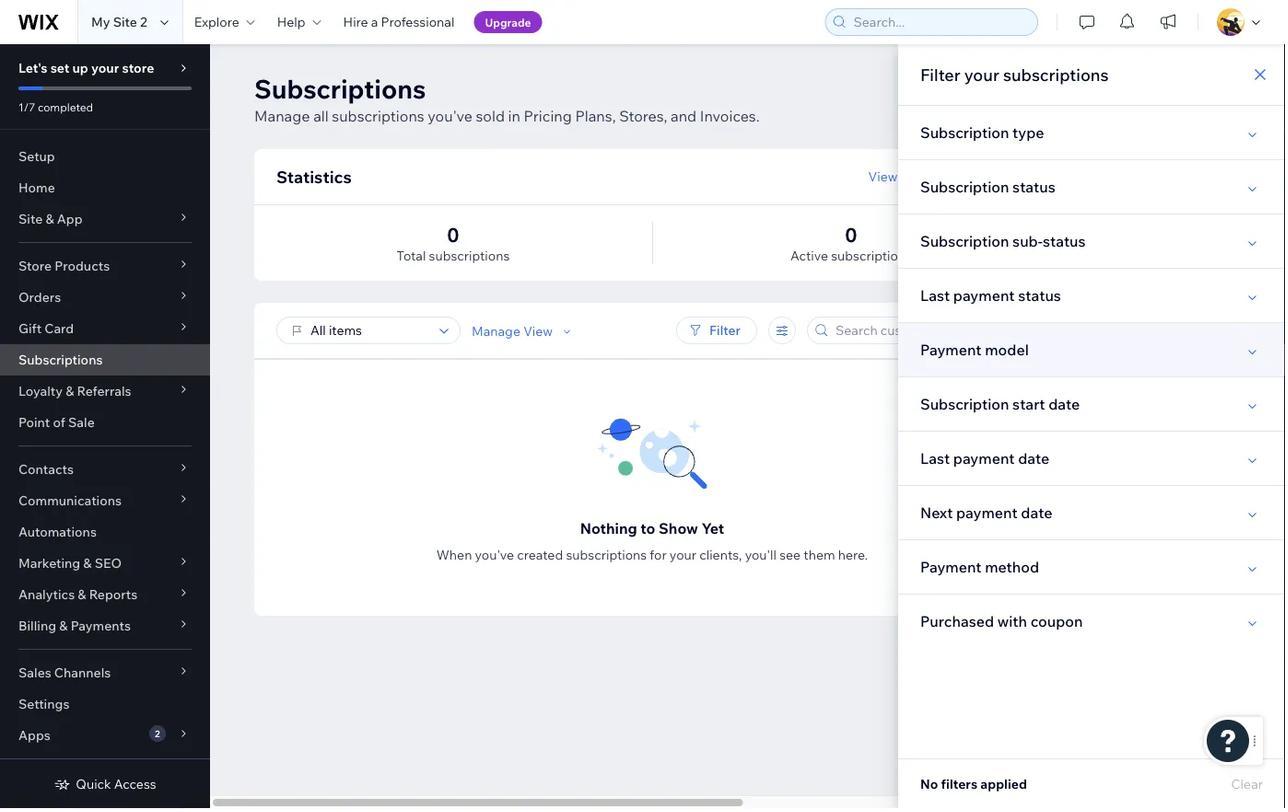 Task type: locate. For each thing, give the bounding box(es) containing it.
apps
[[18, 728, 50, 744]]

& left app
[[46, 211, 54, 227]]

subscriptions up type
[[1003, 64, 1109, 85]]

1 vertical spatial last
[[920, 450, 950, 468]]

1 vertical spatial site
[[18, 211, 43, 227]]

reports for analytics & reports
[[89, 587, 137, 603]]

0 horizontal spatial filter
[[709, 322, 741, 339]]

see
[[780, 547, 801, 563]]

gift card button
[[0, 313, 210, 345]]

1 horizontal spatial 0
[[845, 222, 857, 247]]

manage view
[[472, 323, 553, 339]]

reports inside 'analytics & reports' popup button
[[89, 587, 137, 603]]

billing & payments
[[18, 618, 131, 634]]

subscription for subscription type
[[920, 123, 1009, 142]]

0 horizontal spatial you've
[[428, 107, 473, 125]]

0 vertical spatial payment
[[920, 341, 982, 359]]

sales
[[18, 665, 51, 681]]

subscription
[[920, 123, 1009, 142], [901, 169, 977, 185], [920, 178, 1009, 196], [920, 232, 1009, 251], [920, 395, 1009, 414]]

gift card
[[18, 321, 74, 337]]

payment for payment method
[[920, 558, 982, 577]]

status up 'last payment status'
[[1043, 232, 1086, 251]]

subscriptions
[[254, 72, 426, 105], [18, 352, 103, 368]]

subscriptions right total
[[429, 248, 510, 264]]

2 right my
[[140, 14, 147, 30]]

store products
[[18, 258, 110, 274]]

2 0 from the left
[[845, 222, 857, 247]]

0 horizontal spatial your
[[91, 60, 119, 76]]

manage
[[254, 107, 310, 125], [472, 323, 521, 339]]

1 vertical spatial reports
[[89, 587, 137, 603]]

loyalty & referrals button
[[0, 376, 210, 407]]

subscriptions up all on the left
[[254, 72, 426, 105]]

subscriptions inside 0 active subscriptions
[[831, 248, 912, 264]]

1 horizontal spatial view
[[868, 169, 898, 185]]

you've inside subscriptions manage all subscriptions you've sold in pricing plans, stores, and invoices.
[[428, 107, 473, 125]]

2
[[140, 14, 147, 30], [155, 728, 160, 740]]

home link
[[0, 172, 210, 204]]

2 up access
[[155, 728, 160, 740]]

subscriptions for 0 active subscriptions
[[831, 248, 912, 264]]

last up next on the right bottom
[[920, 450, 950, 468]]

your
[[91, 60, 119, 76], [964, 64, 999, 85], [670, 547, 697, 563]]

no
[[920, 777, 938, 793]]

subscriptions for 0 total subscriptions
[[429, 248, 510, 264]]

setup link
[[0, 141, 210, 172]]

0 inside the 0 total subscriptions
[[447, 222, 459, 247]]

1 horizontal spatial you've
[[475, 547, 514, 563]]

subscriptions right active
[[831, 248, 912, 264]]

subscription sub-status
[[920, 232, 1086, 251]]

0 inside 0 active subscriptions
[[845, 222, 857, 247]]

0 vertical spatial last
[[920, 287, 950, 305]]

1 vertical spatial 2
[[155, 728, 160, 740]]

filter inside filter button
[[709, 322, 741, 339]]

help button
[[266, 0, 332, 44]]

next
[[920, 504, 953, 522]]

sales channels
[[18, 665, 111, 681]]

payments
[[71, 618, 131, 634]]

subscriptions inside subscriptions manage all subscriptions you've sold in pricing plans, stores, and invoices.
[[254, 72, 426, 105]]

you've left the sold
[[428, 107, 473, 125]]

1 payment from the top
[[920, 341, 982, 359]]

and
[[671, 107, 697, 125]]

site & app button
[[0, 204, 210, 235]]

in
[[508, 107, 520, 125]]

0 vertical spatial manage
[[254, 107, 310, 125]]

settings link
[[0, 689, 210, 720]]

2 payment from the top
[[920, 558, 982, 577]]

channels
[[54, 665, 111, 681]]

with
[[997, 613, 1027, 631]]

0 vertical spatial payment
[[953, 287, 1015, 305]]

date right "start"
[[1049, 395, 1080, 414]]

you've right when
[[475, 547, 514, 563]]

0 vertical spatial status
[[1013, 178, 1056, 196]]

0 horizontal spatial reports
[[89, 587, 137, 603]]

status down sub-
[[1018, 287, 1061, 305]]

subscription start date
[[920, 395, 1080, 414]]

here.
[[838, 547, 868, 563]]

2 inside sidebar element
[[155, 728, 160, 740]]

card
[[44, 321, 74, 337]]

0 vertical spatial reports
[[980, 169, 1028, 185]]

Search... field
[[848, 9, 1032, 35]]

& for analytics
[[78, 587, 86, 603]]

payment up next payment date
[[953, 450, 1015, 468]]

sidebar element
[[0, 44, 210, 810]]

1/7 completed
[[18, 100, 93, 114]]

date up method
[[1021, 504, 1052, 522]]

0 vertical spatial view
[[868, 169, 898, 185]]

point of sale
[[18, 415, 95, 431]]

2 last from the top
[[920, 450, 950, 468]]

my site 2
[[91, 14, 147, 30]]

reports for view subscription reports
[[980, 169, 1028, 185]]

hire a professional link
[[332, 0, 466, 44]]

1 vertical spatial view
[[523, 323, 553, 339]]

& left seo
[[83, 556, 92, 572]]

your right 'up'
[[91, 60, 119, 76]]

payment for last payment date
[[953, 450, 1015, 468]]

last for last payment date
[[920, 450, 950, 468]]

store products button
[[0, 251, 210, 282]]

1 horizontal spatial subscriptions
[[254, 72, 426, 105]]

1 horizontal spatial filter
[[920, 64, 961, 85]]

& right billing
[[59, 618, 68, 634]]

reports down subscription type
[[980, 169, 1028, 185]]

app
[[57, 211, 83, 227]]

1 vertical spatial payment
[[920, 558, 982, 577]]

contacts
[[18, 462, 74, 478]]

2 vertical spatial date
[[1021, 504, 1052, 522]]

& right the 'loyalty'
[[66, 383, 74, 399]]

type
[[1013, 123, 1044, 142]]

0 horizontal spatial site
[[18, 211, 43, 227]]

method
[[985, 558, 1039, 577]]

1 horizontal spatial 2
[[155, 728, 160, 740]]

them
[[804, 547, 835, 563]]

you've inside nothing to show yet when you've created subscriptions for your clients, you'll see them here.
[[475, 547, 514, 563]]

0 horizontal spatial subscriptions
[[18, 352, 103, 368]]

0 for 0 active subscriptions
[[845, 222, 857, 247]]

payment up purchased
[[920, 558, 982, 577]]

help
[[277, 14, 305, 30]]

upgrade button
[[474, 11, 542, 33]]

& for marketing
[[83, 556, 92, 572]]

2 vertical spatial status
[[1018, 287, 1061, 305]]

of
[[53, 415, 65, 431]]

0 horizontal spatial manage
[[254, 107, 310, 125]]

payment up payment model
[[953, 287, 1015, 305]]

subscriptions for subscriptions manage all subscriptions you've sold in pricing plans, stores, and invoices.
[[254, 72, 426, 105]]

0 vertical spatial filter
[[920, 64, 961, 85]]

1 last from the top
[[920, 287, 950, 305]]

marketing & seo button
[[0, 548, 210, 579]]

2 horizontal spatial your
[[964, 64, 999, 85]]

1 horizontal spatial manage
[[472, 323, 521, 339]]

1 vertical spatial you've
[[475, 547, 514, 563]]

date for next payment date
[[1021, 504, 1052, 522]]

1 horizontal spatial your
[[670, 547, 697, 563]]

subscription inside button
[[901, 169, 977, 185]]

point of sale link
[[0, 407, 210, 439]]

0 vertical spatial 2
[[140, 14, 147, 30]]

last up search customer field
[[920, 287, 950, 305]]

& up billing & payments
[[78, 587, 86, 603]]

communications button
[[0, 486, 210, 517]]

0 vertical spatial site
[[113, 14, 137, 30]]

subscriptions inside sidebar element
[[18, 352, 103, 368]]

1 vertical spatial manage
[[472, 323, 521, 339]]

a
[[371, 14, 378, 30]]

payment right next on the right bottom
[[956, 504, 1018, 522]]

communications
[[18, 493, 122, 509]]

you've
[[428, 107, 473, 125], [475, 547, 514, 563]]

view
[[868, 169, 898, 185], [523, 323, 553, 339]]

1 vertical spatial date
[[1018, 450, 1050, 468]]

subscriptions inside the 0 total subscriptions
[[429, 248, 510, 264]]

nothing
[[580, 520, 637, 538]]

1 vertical spatial payment
[[953, 450, 1015, 468]]

subscription for subscription status
[[920, 178, 1009, 196]]

subscriptions manage all subscriptions you've sold in pricing plans, stores, and invoices.
[[254, 72, 760, 125]]

your up subscription type
[[964, 64, 999, 85]]

0 vertical spatial date
[[1049, 395, 1080, 414]]

2 vertical spatial payment
[[956, 504, 1018, 522]]

yet
[[702, 520, 724, 538]]

referrals
[[77, 383, 131, 399]]

reports down seo
[[89, 587, 137, 603]]

1 horizontal spatial reports
[[980, 169, 1028, 185]]

filter
[[920, 64, 961, 85], [709, 322, 741, 339]]

site right my
[[113, 14, 137, 30]]

filter for filter
[[709, 322, 741, 339]]

clients,
[[699, 547, 742, 563]]

0 vertical spatial subscriptions
[[254, 72, 426, 105]]

plans,
[[575, 107, 616, 125]]

0 horizontal spatial view
[[523, 323, 553, 339]]

payment left model
[[920, 341, 982, 359]]

subscriptions right all on the left
[[332, 107, 424, 125]]

1 vertical spatial filter
[[709, 322, 741, 339]]

last
[[920, 287, 950, 305], [920, 450, 950, 468]]

filters
[[941, 777, 978, 793]]

payment for next payment date
[[956, 504, 1018, 522]]

1 vertical spatial subscriptions
[[18, 352, 103, 368]]

date down "start"
[[1018, 450, 1050, 468]]

your right for
[[670, 547, 697, 563]]

contacts button
[[0, 454, 210, 486]]

reports inside view subscription reports button
[[980, 169, 1028, 185]]

1 vertical spatial status
[[1043, 232, 1086, 251]]

for
[[650, 547, 667, 563]]

1 0 from the left
[[447, 222, 459, 247]]

site down 'home'
[[18, 211, 43, 227]]

subscriptions down card
[[18, 352, 103, 368]]

home
[[18, 180, 55, 196]]

subscriptions down 'nothing' at the left bottom of page
[[566, 547, 647, 563]]

quick
[[76, 777, 111, 793]]

hire
[[343, 14, 368, 30]]

0 vertical spatial you've
[[428, 107, 473, 125]]

0 horizontal spatial 0
[[447, 222, 459, 247]]

subscriptions inside subscriptions manage all subscriptions you've sold in pricing plans, stores, and invoices.
[[332, 107, 424, 125]]

setup
[[18, 148, 55, 164]]

0 total subscriptions
[[397, 222, 510, 264]]

status down type
[[1013, 178, 1056, 196]]

status for sub-
[[1043, 232, 1086, 251]]

applied
[[981, 777, 1027, 793]]



Task type: vqa. For each thing, say whether or not it's contained in the screenshot.
Filter your subscriptions
yes



Task type: describe. For each thing, give the bounding box(es) containing it.
let's set up your store
[[18, 60, 154, 76]]

last payment date
[[920, 450, 1050, 468]]

view subscription reports button
[[868, 169, 1028, 185]]

filter button
[[676, 317, 757, 345]]

completed
[[38, 100, 93, 114]]

payment method
[[920, 558, 1039, 577]]

let's
[[18, 60, 48, 76]]

subscription status
[[920, 178, 1056, 196]]

& for billing
[[59, 618, 68, 634]]

marketing
[[18, 556, 80, 572]]

automations link
[[0, 517, 210, 548]]

analytics
[[18, 587, 75, 603]]

analytics & reports button
[[0, 579, 210, 611]]

status for payment
[[1018, 287, 1061, 305]]

point
[[18, 415, 50, 431]]

payment for payment model
[[920, 341, 982, 359]]

seo
[[95, 556, 122, 572]]

loyalty & referrals
[[18, 383, 131, 399]]

manage inside popup button
[[472, 323, 521, 339]]

manage view button
[[472, 323, 575, 340]]

automations
[[18, 524, 97, 540]]

last payment status
[[920, 287, 1061, 305]]

my
[[91, 14, 110, 30]]

start
[[1013, 395, 1045, 414]]

payment for last payment status
[[953, 287, 1015, 305]]

store
[[122, 60, 154, 76]]

nothing to show yet when you've created subscriptions for your clients, you'll see them here.
[[437, 520, 868, 563]]

statistics
[[276, 166, 352, 187]]

payment model
[[920, 341, 1029, 359]]

purchased with coupon
[[920, 613, 1083, 631]]

explore
[[194, 14, 239, 30]]

view inside popup button
[[523, 323, 553, 339]]

sale
[[68, 415, 95, 431]]

pricing
[[524, 107, 572, 125]]

view subscription reports
[[868, 169, 1028, 185]]

view inside button
[[868, 169, 898, 185]]

purchased
[[920, 613, 994, 631]]

model
[[985, 341, 1029, 359]]

access
[[114, 777, 156, 793]]

date for subscription start date
[[1049, 395, 1080, 414]]

subscription for subscription start date
[[920, 395, 1009, 414]]

billing & payments button
[[0, 611, 210, 642]]

& for site
[[46, 211, 54, 227]]

loyalty
[[18, 383, 63, 399]]

next payment date
[[920, 504, 1052, 522]]

your inside nothing to show yet when you've created subscriptions for your clients, you'll see them here.
[[670, 547, 697, 563]]

professional
[[381, 14, 455, 30]]

filter your subscriptions
[[920, 64, 1109, 85]]

you'll
[[745, 547, 777, 563]]

& for loyalty
[[66, 383, 74, 399]]

all
[[313, 107, 329, 125]]

subscription type
[[920, 123, 1044, 142]]

to
[[641, 520, 655, 538]]

subscriptions link
[[0, 345, 210, 376]]

show
[[659, 520, 698, 538]]

upgrade
[[485, 15, 531, 29]]

marketing & seo
[[18, 556, 122, 572]]

set
[[50, 60, 69, 76]]

1/7
[[18, 100, 35, 114]]

products
[[55, 258, 110, 274]]

0 for 0 total subscriptions
[[447, 222, 459, 247]]

coupon
[[1031, 613, 1083, 631]]

0 active subscriptions
[[790, 222, 912, 264]]

settings
[[18, 697, 69, 713]]

Search customer field
[[830, 318, 974, 344]]

up
[[72, 60, 88, 76]]

1 horizontal spatial site
[[113, 14, 137, 30]]

site & app
[[18, 211, 83, 227]]

Unsaved view field
[[305, 318, 434, 344]]

billing
[[18, 618, 56, 634]]

orders
[[18, 289, 61, 305]]

no filters applied
[[920, 777, 1027, 793]]

subscriptions for subscriptions
[[18, 352, 103, 368]]

orders button
[[0, 282, 210, 313]]

0 horizontal spatial 2
[[140, 14, 147, 30]]

site inside dropdown button
[[18, 211, 43, 227]]

sales channels button
[[0, 658, 210, 689]]

last for last payment status
[[920, 287, 950, 305]]

total
[[397, 248, 426, 264]]

subscriptions for filter your subscriptions
[[1003, 64, 1109, 85]]

filter for filter your subscriptions
[[920, 64, 961, 85]]

sub-
[[1013, 232, 1043, 251]]

subscription for subscription sub-status
[[920, 232, 1009, 251]]

quick access button
[[54, 777, 156, 793]]

when
[[437, 547, 472, 563]]

subscriptions inside nothing to show yet when you've created subscriptions for your clients, you'll see them here.
[[566, 547, 647, 563]]

date for last payment date
[[1018, 450, 1050, 468]]

your inside sidebar element
[[91, 60, 119, 76]]

invoices.
[[700, 107, 760, 125]]

store
[[18, 258, 52, 274]]

manage inside subscriptions manage all subscriptions you've sold in pricing plans, stores, and invoices.
[[254, 107, 310, 125]]



